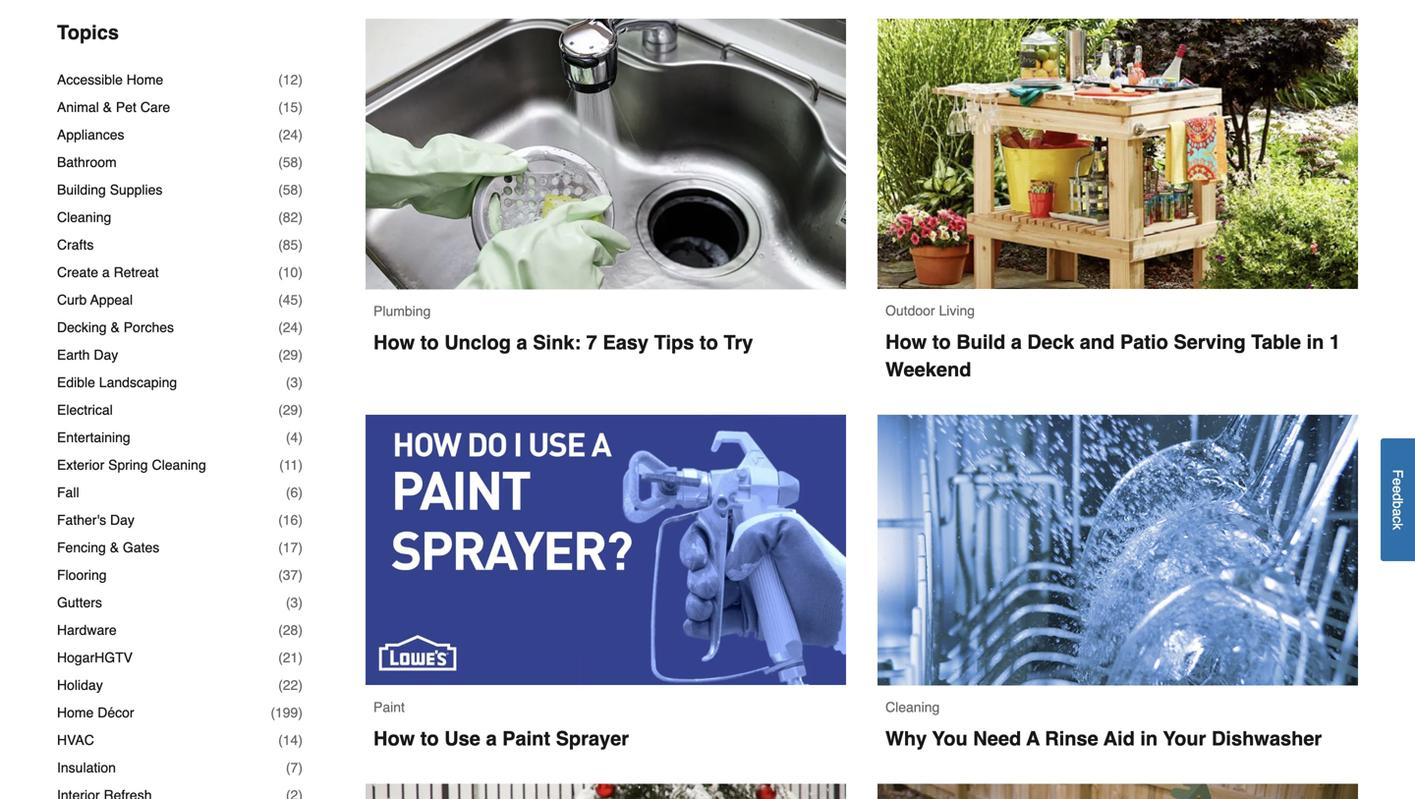 Task type: locate. For each thing, give the bounding box(es) containing it.
home
[[127, 72, 163, 88], [57, 705, 94, 721]]

retreat
[[114, 264, 159, 280]]

) for animal & pet care
[[298, 99, 303, 115]]

1 vertical spatial ( 29 )
[[278, 402, 303, 418]]

82
[[283, 209, 298, 225]]

curb appeal
[[57, 292, 133, 308]]

( 3 ) up '( 4 )'
[[286, 375, 303, 390]]

0 horizontal spatial home
[[57, 705, 94, 721]]

a for how to build a deck and patio serving table in 1 weekend
[[1011, 331, 1022, 354]]

1 vertical spatial day
[[110, 512, 135, 528]]

k
[[1390, 523, 1406, 530]]

f
[[1390, 469, 1406, 478]]

0 vertical spatial 3
[[291, 375, 298, 390]]

& left pet
[[103, 99, 112, 115]]

building
[[57, 182, 106, 198]]

( 3 ) for gutters
[[286, 595, 303, 611]]

24 down 15
[[283, 127, 298, 143]]

( for building supplies
[[278, 182, 283, 198]]

1 ( 29 ) from the top
[[278, 347, 303, 363]]

1 vertical spatial 7
[[291, 760, 298, 776]]

a inside button
[[1390, 509, 1406, 516]]

wine glasses getting washed in a dishwasher. image
[[878, 415, 1358, 686]]

1 vertical spatial in
[[1141, 728, 1158, 750]]

1 ( 24 ) from the top
[[278, 127, 303, 143]]

1 vertical spatial ( 58 )
[[278, 182, 303, 198]]

an outdoor patio table and chairs covered in snow with a christmas tree. image
[[366, 784, 846, 799]]

(
[[278, 72, 283, 88], [278, 99, 283, 115], [278, 127, 283, 143], [278, 154, 283, 170], [278, 182, 283, 198], [278, 209, 283, 225], [278, 237, 283, 253], [278, 264, 283, 280], [278, 292, 283, 308], [278, 320, 283, 335], [278, 347, 283, 363], [286, 375, 291, 390], [278, 402, 283, 418], [286, 430, 291, 445], [279, 457, 284, 473], [286, 485, 291, 500], [278, 512, 283, 528], [278, 540, 283, 555], [278, 567, 283, 583], [286, 595, 291, 611], [278, 622, 283, 638], [278, 650, 283, 666], [278, 677, 283, 693], [271, 705, 275, 721], [278, 732, 283, 748], [286, 760, 291, 776]]

) for curb appeal
[[298, 292, 303, 308]]

0 horizontal spatial in
[[1141, 728, 1158, 750]]

) for entertaining
[[298, 430, 303, 445]]

2 ( 3 ) from the top
[[286, 595, 303, 611]]

flooring
[[57, 567, 107, 583]]

day for earth day
[[94, 347, 118, 363]]

3 up '( 4 )'
[[291, 375, 298, 390]]

cleaning right spring
[[152, 457, 206, 473]]

) for home décor
[[298, 705, 303, 721]]

17 ) from the top
[[298, 512, 303, 528]]

2 ( 29 ) from the top
[[278, 402, 303, 418]]

supplies
[[110, 182, 163, 198]]

6 ) from the top
[[298, 209, 303, 225]]

2 24 from the top
[[283, 320, 298, 335]]

( 29 ) up 4
[[278, 402, 303, 418]]

table
[[1252, 331, 1302, 354]]

( 3 )
[[286, 375, 303, 390], [286, 595, 303, 611]]

cleaning up "why" in the right bottom of the page
[[886, 699, 940, 715]]

1 vertical spatial 24
[[283, 320, 298, 335]]

22 ) from the top
[[298, 650, 303, 666]]

2 58 from the top
[[283, 182, 298, 198]]

home up hvac
[[57, 705, 94, 721]]

easy
[[603, 331, 649, 354]]

1 29 from the top
[[283, 347, 298, 363]]

9 ) from the top
[[298, 292, 303, 308]]

1 ) from the top
[[298, 72, 303, 88]]

1 vertical spatial &
[[111, 320, 120, 335]]

serving
[[1174, 331, 1246, 354]]

17
[[283, 540, 298, 555]]

rinse
[[1045, 728, 1099, 750]]

2 vertical spatial cleaning
[[886, 699, 940, 715]]

2 vertical spatial &
[[110, 540, 119, 555]]

accessible home
[[57, 72, 163, 88]]

day down decking & porches
[[94, 347, 118, 363]]

10 ) from the top
[[298, 320, 303, 335]]

1 vertical spatial ( 3 )
[[286, 595, 303, 611]]

how down the plumbing
[[374, 331, 415, 354]]

unclog
[[445, 331, 511, 354]]

( for electrical
[[278, 402, 283, 418]]

3 down ( 37 )
[[291, 595, 298, 611]]

( 29 )
[[278, 347, 303, 363], [278, 402, 303, 418]]

hogarhgtv
[[57, 650, 133, 666]]

1 3 from the top
[[291, 375, 298, 390]]

0 vertical spatial 7
[[587, 331, 597, 354]]

2 horizontal spatial cleaning
[[886, 699, 940, 715]]

3 for gutters
[[291, 595, 298, 611]]

a
[[102, 264, 110, 280], [1011, 331, 1022, 354], [517, 331, 528, 354], [1390, 509, 1406, 516], [486, 727, 497, 750]]

tips
[[654, 331, 694, 354]]

1 24 from the top
[[283, 127, 298, 143]]

26 ) from the top
[[298, 760, 303, 776]]

cleaning down building
[[57, 209, 111, 225]]

) for insulation
[[298, 760, 303, 776]]

16 ) from the top
[[298, 485, 303, 500]]

) for fall
[[298, 485, 303, 500]]

( 24 ) for decking & porches
[[278, 320, 303, 335]]

you
[[932, 728, 968, 750]]

( 21 )
[[278, 650, 303, 666]]

how
[[886, 331, 927, 354], [374, 331, 415, 354], [374, 727, 415, 750]]

( 58 ) up the ( 82 )
[[278, 182, 303, 198]]

45
[[283, 292, 298, 308]]

care
[[140, 99, 170, 115]]

( for curb appeal
[[278, 292, 283, 308]]

23 ) from the top
[[298, 677, 303, 693]]

15 ) from the top
[[298, 457, 303, 473]]

how left use
[[374, 727, 415, 750]]

5 ) from the top
[[298, 182, 303, 198]]

58 up the ( 82 )
[[283, 182, 298, 198]]

) for holiday
[[298, 677, 303, 693]]

try
[[724, 331, 753, 354]]

0 vertical spatial paint
[[374, 699, 405, 715]]

7 ) from the top
[[298, 237, 303, 253]]

0 vertical spatial ( 58 )
[[278, 154, 303, 170]]

1 horizontal spatial cleaning
[[152, 457, 206, 473]]

to
[[933, 331, 951, 354], [420, 331, 439, 354], [700, 331, 718, 354], [420, 727, 439, 750]]

12
[[283, 72, 298, 88]]

a left sink:
[[517, 331, 528, 354]]

7 down 14
[[291, 760, 298, 776]]

0 horizontal spatial paint
[[374, 699, 405, 715]]

1 horizontal spatial paint
[[502, 727, 551, 750]]

insulation
[[57, 760, 116, 776]]

24 for decking & porches
[[283, 320, 298, 335]]

to for how to use a paint sprayer
[[420, 727, 439, 750]]

1 vertical spatial ( 24 )
[[278, 320, 303, 335]]

a cedar patio serving table with beverages on ice, glasses, lemons and limes and plates. image
[[878, 19, 1358, 289]]

1 horizontal spatial in
[[1307, 331, 1324, 354]]

how to build a deck and patio serving table in 1 weekend
[[886, 331, 1346, 381]]

58 for building supplies
[[283, 182, 298, 198]]

0 vertical spatial &
[[103, 99, 112, 115]]

( for hardware
[[278, 622, 283, 638]]

&
[[103, 99, 112, 115], [111, 320, 120, 335], [110, 540, 119, 555]]

day
[[94, 347, 118, 363], [110, 512, 135, 528]]

0 vertical spatial day
[[94, 347, 118, 363]]

3 ) from the top
[[298, 127, 303, 143]]

a left the deck
[[1011, 331, 1022, 354]]

0 vertical spatial ( 3 )
[[286, 375, 303, 390]]

58 for bathroom
[[283, 154, 298, 170]]

to left use
[[420, 727, 439, 750]]

3 for edible landscaping
[[291, 375, 298, 390]]

0 vertical spatial ( 29 )
[[278, 347, 303, 363]]

( 29 ) down "( 45 )"
[[278, 347, 303, 363]]

28
[[283, 622, 298, 638]]

19 ) from the top
[[298, 567, 303, 583]]

14 ) from the top
[[298, 430, 303, 445]]

pet
[[116, 99, 137, 115]]

accessible
[[57, 72, 123, 88]]

) for fencing & gates
[[298, 540, 303, 555]]

paint
[[374, 699, 405, 715], [502, 727, 551, 750]]

outdoor
[[886, 303, 935, 319]]

gutters
[[57, 595, 102, 611]]

29 up 4
[[283, 402, 298, 418]]

0 vertical spatial 24
[[283, 127, 298, 143]]

e up d
[[1390, 478, 1406, 486]]

your
[[1163, 728, 1207, 750]]

to up the weekend
[[933, 331, 951, 354]]

a for how to unclog a sink: 7 easy tips to try
[[517, 331, 528, 354]]

sprayer
[[556, 727, 629, 750]]

1 vertical spatial 3
[[291, 595, 298, 611]]

create a retreat
[[57, 264, 159, 280]]

14
[[283, 732, 298, 748]]

7 left easy
[[587, 331, 597, 354]]

) for edible landscaping
[[298, 375, 303, 390]]

1 58 from the top
[[283, 154, 298, 170]]

in left the 1
[[1307, 331, 1324, 354]]

( 3 ) down ( 37 )
[[286, 595, 303, 611]]

how inside the how to build a deck and patio serving table in 1 weekend
[[886, 331, 927, 354]]

2 3 from the top
[[291, 595, 298, 611]]

a video showing how to correctly use a paint sprayer. image
[[366, 415, 846, 685]]

how for how to use a paint sprayer
[[374, 727, 415, 750]]

day up 'fencing & gates'
[[110, 512, 135, 528]]

to inside the how to build a deck and patio serving table in 1 weekend
[[933, 331, 951, 354]]

& left gates
[[110, 540, 119, 555]]

& for fencing
[[110, 540, 119, 555]]

1 ( 58 ) from the top
[[278, 154, 303, 170]]

1 ( 3 ) from the top
[[286, 375, 303, 390]]

a inside the how to build a deck and patio serving table in 1 weekend
[[1011, 331, 1022, 354]]

exterior spring cleaning
[[57, 457, 206, 473]]

spring
[[108, 457, 148, 473]]

( 14 )
[[278, 732, 303, 748]]

2 ( 24 ) from the top
[[278, 320, 303, 335]]

how down 'outdoor'
[[886, 331, 927, 354]]

home décor
[[57, 705, 134, 721]]

2 29 from the top
[[283, 402, 298, 418]]

( 58 ) up 82
[[278, 154, 303, 170]]

8 ) from the top
[[298, 264, 303, 280]]

199
[[275, 705, 298, 721]]

3
[[291, 375, 298, 390], [291, 595, 298, 611]]

a up k
[[1390, 509, 1406, 516]]

24
[[283, 127, 298, 143], [283, 320, 298, 335]]

0 vertical spatial ( 24 )
[[278, 127, 303, 143]]

0 vertical spatial in
[[1307, 331, 1324, 354]]

) for hvac
[[298, 732, 303, 748]]

curb
[[57, 292, 87, 308]]

11 ) from the top
[[298, 347, 303, 363]]

2 ( 58 ) from the top
[[278, 182, 303, 198]]

4 ) from the top
[[298, 154, 303, 170]]

f e e d b a c k
[[1390, 469, 1406, 530]]

2 ) from the top
[[298, 99, 303, 115]]

home up care
[[127, 72, 163, 88]]

20 ) from the top
[[298, 595, 303, 611]]

& down the appeal on the left top
[[111, 320, 120, 335]]

( 24 ) down 15
[[278, 127, 303, 143]]

( for entertaining
[[286, 430, 291, 445]]

1 vertical spatial home
[[57, 705, 94, 721]]

13 ) from the top
[[298, 402, 303, 418]]

58 up 82
[[283, 154, 298, 170]]

) for accessible home
[[298, 72, 303, 88]]

24 ) from the top
[[298, 705, 303, 721]]

85
[[283, 237, 298, 253]]

a person cleaning the kitchen sink. image
[[366, 19, 846, 289]]

0 vertical spatial cleaning
[[57, 209, 111, 225]]

a up the appeal on the left top
[[102, 264, 110, 280]]

0 horizontal spatial cleaning
[[57, 209, 111, 225]]

outdoor living
[[886, 303, 975, 319]]

29
[[283, 347, 298, 363], [283, 402, 298, 418]]

1 vertical spatial 29
[[283, 402, 298, 418]]

( 24 )
[[278, 127, 303, 143], [278, 320, 303, 335]]

( 11 )
[[279, 457, 303, 473]]

( 7 )
[[286, 760, 303, 776]]

( 24 ) down 45
[[278, 320, 303, 335]]

in right aid
[[1141, 728, 1158, 750]]

to down the plumbing
[[420, 331, 439, 354]]

25 ) from the top
[[298, 732, 303, 748]]

a right use
[[486, 727, 497, 750]]

0 vertical spatial home
[[127, 72, 163, 88]]

e up b
[[1390, 486, 1406, 493]]

21 ) from the top
[[298, 622, 303, 638]]

58
[[283, 154, 298, 170], [283, 182, 298, 198]]

0 vertical spatial 58
[[283, 154, 298, 170]]

bathroom
[[57, 154, 117, 170]]

0 vertical spatial 29
[[283, 347, 298, 363]]

d
[[1390, 493, 1406, 501]]

) for hogarhgtv
[[298, 650, 303, 666]]

dishwasher
[[1212, 728, 1322, 750]]

29 down "( 45 )"
[[283, 347, 298, 363]]

cleaning
[[57, 209, 111, 225], [152, 457, 206, 473], [886, 699, 940, 715]]

cleaning for why you need a rinse aid in your dishwasher
[[886, 699, 940, 715]]

1 vertical spatial 58
[[283, 182, 298, 198]]

6
[[291, 485, 298, 500]]

1 e from the top
[[1390, 478, 1406, 486]]

) for father's day
[[298, 512, 303, 528]]

) for appliances
[[298, 127, 303, 143]]

patio
[[1121, 331, 1169, 354]]

e
[[1390, 478, 1406, 486], [1390, 486, 1406, 493]]

12 ) from the top
[[298, 375, 303, 390]]

18 ) from the top
[[298, 540, 303, 555]]

24 down 45
[[283, 320, 298, 335]]



Task type: describe. For each thing, give the bounding box(es) containing it.
animal
[[57, 99, 99, 115]]

father's day
[[57, 512, 135, 528]]

father's
[[57, 512, 106, 528]]

aid
[[1104, 728, 1135, 750]]

) for building supplies
[[298, 182, 303, 198]]

( 12 )
[[278, 72, 303, 88]]

( for bathroom
[[278, 154, 283, 170]]

( for edible landscaping
[[286, 375, 291, 390]]

1
[[1330, 331, 1341, 354]]

) for exterior spring cleaning
[[298, 457, 303, 473]]

sink:
[[533, 331, 581, 354]]

1 horizontal spatial 7
[[587, 331, 597, 354]]

( 10 )
[[278, 264, 303, 280]]

day for father's day
[[110, 512, 135, 528]]

( for earth day
[[278, 347, 283, 363]]

how to use a paint sprayer
[[374, 727, 629, 750]]

landscaping
[[99, 375, 177, 390]]

( for decking & porches
[[278, 320, 283, 335]]

) for gutters
[[298, 595, 303, 611]]

( 6 )
[[286, 485, 303, 500]]

to left the try
[[700, 331, 718, 354]]

( for holiday
[[278, 677, 283, 693]]

animal & pet care
[[57, 99, 170, 115]]

to for how to unclog a sink: 7 easy tips to try
[[420, 331, 439, 354]]

create
[[57, 264, 98, 280]]

1 vertical spatial cleaning
[[152, 457, 206, 473]]

( for fall
[[286, 485, 291, 500]]

( for hvac
[[278, 732, 283, 748]]

why
[[886, 728, 927, 750]]

) for cleaning
[[298, 209, 303, 225]]

earth day
[[57, 347, 118, 363]]

appliances
[[57, 127, 124, 143]]

22
[[283, 677, 298, 693]]

topics
[[57, 21, 119, 44]]

29 for electrical
[[283, 402, 298, 418]]

decking & porches
[[57, 320, 174, 335]]

& for animal
[[103, 99, 112, 115]]

need
[[973, 728, 1022, 750]]

( 29 ) for earth day
[[278, 347, 303, 363]]

( 82 )
[[278, 209, 303, 225]]

b
[[1390, 501, 1406, 509]]

( 58 ) for building supplies
[[278, 182, 303, 198]]

to for how to build a deck and patio serving table in 1 weekend
[[933, 331, 951, 354]]

a for how to use a paint sprayer
[[486, 727, 497, 750]]

( 28 )
[[278, 622, 303, 638]]

( for animal & pet care
[[278, 99, 283, 115]]

a video on preparing your fall garden for spring. image
[[878, 784, 1358, 799]]

deck
[[1028, 331, 1075, 354]]

living
[[939, 303, 975, 319]]

build
[[957, 331, 1006, 354]]

( 15 )
[[278, 99, 303, 115]]

) for hardware
[[298, 622, 303, 638]]

( 37 )
[[278, 567, 303, 583]]

( for gutters
[[286, 595, 291, 611]]

why you need a rinse aid in your dishwasher
[[886, 728, 1322, 750]]

) for electrical
[[298, 402, 303, 418]]

( for father's day
[[278, 512, 283, 528]]

2 e from the top
[[1390, 486, 1406, 493]]

( 58 ) for bathroom
[[278, 154, 303, 170]]

( 29 ) for electrical
[[278, 402, 303, 418]]

( 199 )
[[271, 705, 303, 721]]

a
[[1027, 728, 1040, 750]]

building supplies
[[57, 182, 163, 198]]

1 vertical spatial paint
[[502, 727, 551, 750]]

weekend
[[886, 359, 972, 381]]

37
[[283, 567, 298, 583]]

( for crafts
[[278, 237, 283, 253]]

29 for earth day
[[283, 347, 298, 363]]

edible landscaping
[[57, 375, 177, 390]]

how to unclog a sink: 7 easy tips to try
[[374, 331, 753, 354]]

( for home décor
[[271, 705, 275, 721]]

( 3 ) for edible landscaping
[[286, 375, 303, 390]]

24 for appliances
[[283, 127, 298, 143]]

gates
[[123, 540, 160, 555]]

how for how to build a deck and patio serving table in 1 weekend
[[886, 331, 927, 354]]

( for exterior spring cleaning
[[279, 457, 284, 473]]

earth
[[57, 347, 90, 363]]

in inside the how to build a deck and patio serving table in 1 weekend
[[1307, 331, 1324, 354]]

edible
[[57, 375, 95, 390]]

use
[[445, 727, 481, 750]]

holiday
[[57, 677, 103, 693]]

( 24 ) for appliances
[[278, 127, 303, 143]]

( 45 )
[[278, 292, 303, 308]]

entertaining
[[57, 430, 130, 445]]

( for insulation
[[286, 760, 291, 776]]

exterior
[[57, 457, 104, 473]]

( for create a retreat
[[278, 264, 283, 280]]

crafts
[[57, 237, 94, 253]]

( for fencing & gates
[[278, 540, 283, 555]]

1 horizontal spatial home
[[127, 72, 163, 88]]

4
[[291, 430, 298, 445]]

plumbing
[[374, 303, 431, 319]]

) for decking & porches
[[298, 320, 303, 335]]

( for cleaning
[[278, 209, 283, 225]]

11
[[284, 457, 298, 473]]

f e e d b a c k button
[[1381, 438, 1416, 561]]

hvac
[[57, 732, 94, 748]]

hardware
[[57, 622, 117, 638]]

how for how to unclog a sink: 7 easy tips to try
[[374, 331, 415, 354]]

15
[[283, 99, 298, 115]]

) for earth day
[[298, 347, 303, 363]]

fencing
[[57, 540, 106, 555]]

21
[[283, 650, 298, 666]]

16
[[283, 512, 298, 528]]

( for appliances
[[278, 127, 283, 143]]

electrical
[[57, 402, 113, 418]]

) for flooring
[[298, 567, 303, 583]]

fencing & gates
[[57, 540, 160, 555]]

( for flooring
[[278, 567, 283, 583]]

0 horizontal spatial 7
[[291, 760, 298, 776]]

cleaning for (
[[57, 209, 111, 225]]

decking
[[57, 320, 107, 335]]

décor
[[98, 705, 134, 721]]

) for bathroom
[[298, 154, 303, 170]]

( 16 )
[[278, 512, 303, 528]]

10
[[283, 264, 298, 280]]

) for crafts
[[298, 237, 303, 253]]

) for create a retreat
[[298, 264, 303, 280]]

( for accessible home
[[278, 72, 283, 88]]

& for decking
[[111, 320, 120, 335]]

fall
[[57, 485, 79, 500]]

( 4 )
[[286, 430, 303, 445]]

porches
[[124, 320, 174, 335]]

( for hogarhgtv
[[278, 650, 283, 666]]



Task type: vqa. For each thing, say whether or not it's contained in the screenshot.
start in the bottom left of the page
no



